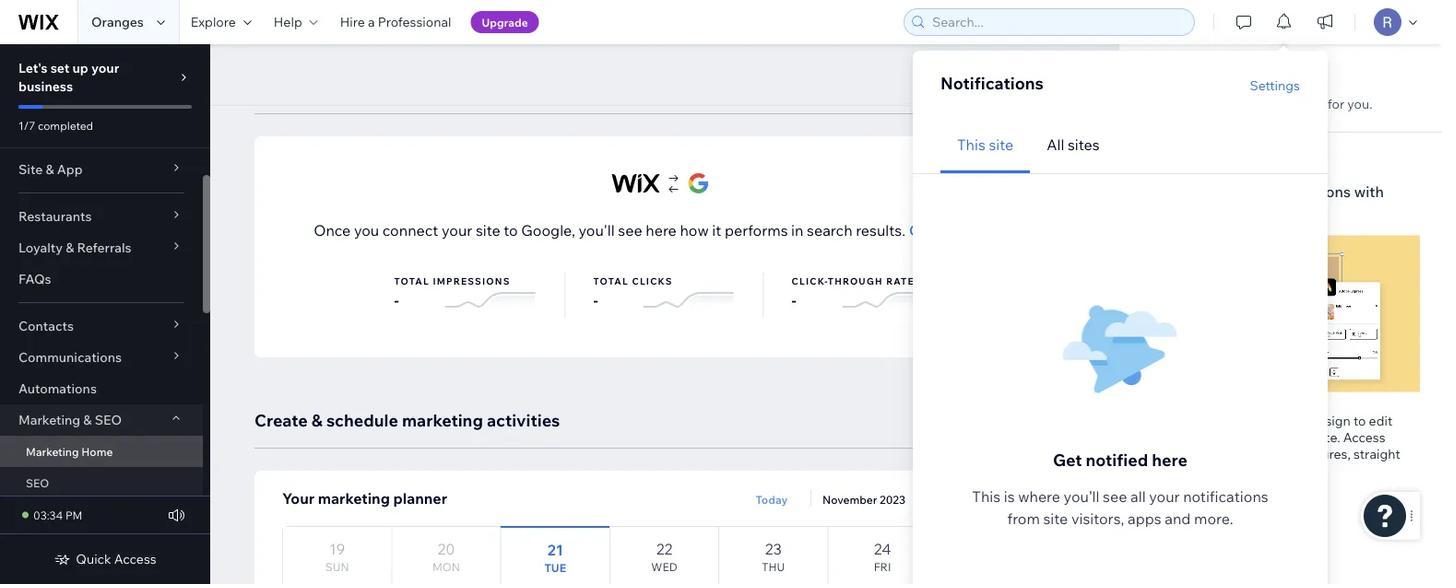 Task type: locate. For each thing, give the bounding box(es) containing it.
2 horizontal spatial in
[[1260, 413, 1270, 429]]

activity
[[1012, 492, 1053, 506]]

from down adobe's
[[1142, 463, 1171, 479]]

1 horizontal spatial access
[[1344, 429, 1386, 446]]

1 vertical spatial get
[[1053, 450, 1082, 470]]

20 mon
[[433, 541, 460, 575]]

site inside this is where you'll see all your notifications from site visitors, apps and more.
[[1044, 510, 1069, 529]]

clicks
[[632, 275, 673, 287]]

0 horizontal spatial design
[[1255, 446, 1296, 462]]

1 vertical spatial see
[[1103, 488, 1128, 506]]

seo inside seo link
[[26, 476, 49, 490]]

once you connect your site to google, you'll see here how it performs in search results. get connected
[[314, 221, 1016, 240]]

notified
[[1086, 450, 1149, 470]]

2 - from the left
[[594, 292, 598, 310]]

hire a professional
[[340, 14, 452, 30]]

0 vertical spatial for
[[1328, 96, 1345, 112]]

see right you'll
[[618, 221, 643, 240]]

sites
[[1068, 136, 1100, 154]]

your down visual
[[1261, 429, 1288, 446]]

releases
[[1181, 70, 1251, 90]]

1 horizontal spatial site
[[989, 136, 1014, 154]]

access
[[1344, 429, 1386, 446], [114, 552, 157, 568]]

0 vertical spatial marketing
[[18, 412, 80, 429]]

0 horizontal spatial create
[[255, 410, 308, 431]]

pm
[[65, 509, 83, 523]]

this
[[958, 136, 986, 154], [973, 488, 1001, 506]]

let's set up your business
[[18, 60, 119, 95]]

03:34 pm
[[33, 509, 83, 523]]

from down add activity "button"
[[1008, 510, 1040, 529]]

create inside button
[[971, 65, 1018, 84]]

in
[[792, 221, 804, 240], [1167, 413, 1178, 429], [1260, 413, 1270, 429]]

your right up
[[91, 60, 119, 76]]

- for click-through rate
[[792, 292, 797, 310]]

communications
[[18, 350, 122, 366]]

all
[[1131, 488, 1146, 506]]

design up manager. on the right
[[1255, 446, 1296, 462]]

1 vertical spatial 2023
[[880, 494, 906, 507]]

get
[[910, 221, 935, 240], [1053, 450, 1082, 470]]

design up the website.
[[1311, 413, 1351, 429]]

help button
[[263, 0, 329, 44]]

1 horizontal spatial seo
[[95, 412, 122, 429]]

total clicks
[[594, 275, 673, 287]]

0 horizontal spatial 2023
[[880, 494, 906, 507]]

automations
[[18, 381, 97, 397]]

marketing down the marketing & seo in the left bottom of the page
[[26, 445, 79, 459]]

communications button
[[0, 342, 203, 374]]

0 horizontal spatial total
[[394, 275, 430, 287]]

more
[[1254, 501, 1285, 518]]

here left how
[[646, 221, 677, 240]]

get right results.
[[910, 221, 935, 240]]

2 vertical spatial site
[[1044, 510, 1069, 529]]

& right "site"
[[46, 161, 54, 178]]

0 horizontal spatial site
[[476, 221, 501, 240]]

1 horizontal spatial get
[[1053, 450, 1082, 470]]

set
[[50, 60, 70, 76]]

connect
[[383, 221, 439, 240]]

0 horizontal spatial new
[[1021, 65, 1053, 84]]

marketing inside dropdown button
[[18, 412, 80, 429]]

in left visual
[[1260, 413, 1270, 429]]

in right tap
[[1167, 413, 1178, 429]]

0 vertical spatial create
[[971, 65, 1018, 84]]

& left 'schedule'
[[312, 410, 323, 431]]

0 vertical spatial seo
[[95, 412, 122, 429]]

express
[[1192, 204, 1246, 223]]

1 horizontal spatial for
[[1328, 96, 1345, 112]]

- for total clicks
[[594, 292, 598, 310]]

3 - from the left
[[792, 292, 797, 310]]

seo up the 03:34
[[26, 476, 49, 490]]

2 horizontal spatial site
[[1044, 510, 1069, 529]]

site down where
[[1044, 510, 1069, 529]]

rate
[[887, 275, 915, 287]]

this left is
[[973, 488, 1001, 506]]

you
[[354, 221, 379, 240]]

1 vertical spatial marketing
[[318, 490, 390, 508]]

try
[[1160, 501, 1179, 518]]

impressions
[[433, 275, 511, 287]]

and
[[1165, 510, 1191, 529]]

marketing up 19
[[318, 490, 390, 508]]

to
[[504, 221, 518, 240], [1181, 413, 1193, 429], [1354, 413, 1367, 429]]

here down "media"
[[1152, 450, 1188, 470]]

for left "you."
[[1328, 96, 1345, 112]]

1 horizontal spatial see
[[1103, 488, 1128, 506]]

access up "straight"
[[1344, 429, 1386, 446]]

try it
[[1160, 501, 1191, 518]]

site inside button
[[989, 136, 1014, 154]]

see left all
[[1103, 488, 1128, 506]]

0 horizontal spatial from
[[1008, 510, 1040, 529]]

from inside this is where you'll see all your notifications from site visitors, apps and more.
[[1008, 510, 1040, 529]]

leader
[[1219, 413, 1257, 429]]

1 horizontal spatial total
[[594, 275, 629, 287]]

add activity
[[988, 492, 1053, 506]]

wed
[[652, 561, 678, 575]]

1 total from the left
[[394, 275, 430, 287]]

this down notifications
[[958, 136, 986, 154]]

& inside marketing & seo dropdown button
[[83, 412, 92, 429]]

google,
[[521, 221, 576, 240]]

1 horizontal spatial to
[[1181, 413, 1193, 429]]

0 vertical spatial get
[[910, 221, 935, 240]]

seo inside marketing & seo dropdown button
[[95, 412, 122, 429]]

your left it
[[1150, 488, 1180, 506]]

0 vertical spatial 2023
[[1177, 162, 1199, 173]]

marketing right 'schedule'
[[402, 410, 483, 431]]

total down connect
[[394, 275, 430, 287]]

1 vertical spatial seo
[[26, 476, 49, 490]]

here
[[646, 221, 677, 240], [1152, 450, 1188, 470]]

elements
[[1182, 429, 1238, 446]]

& right loyalty
[[66, 240, 74, 256]]

tue
[[545, 562, 566, 576]]

click-through rate
[[792, 275, 915, 287]]

this inside this is where you'll see all your notifications from site visitors, apps and more.
[[973, 488, 1001, 506]]

notifications
[[1184, 488, 1269, 506]]

0 horizontal spatial here
[[646, 221, 677, 240]]

1 horizontal spatial here
[[1152, 450, 1188, 470]]

see inside this is where you'll see all your notifications from site visitors, apps and more.
[[1103, 488, 1128, 506]]

upgrade button
[[471, 11, 539, 33]]

create & schedule marketing activities
[[255, 410, 560, 431]]

total for total clicks
[[594, 275, 629, 287]]

settings
[[1250, 77, 1301, 93]]

0 vertical spatial site
[[989, 136, 1014, 154]]

get up you'll
[[1053, 450, 1082, 470]]

in left search
[[792, 221, 804, 240]]

to left the google,
[[504, 221, 518, 240]]

access right quick
[[114, 552, 157, 568]]

& for create
[[312, 410, 323, 431]]

new
[[1021, 65, 1053, 84], [1142, 70, 1177, 90]]

& up home
[[83, 412, 92, 429]]

your inside "nov 09, 2023 enhance your digital creations with adobe express"
[[1205, 182, 1236, 201]]

0 vertical spatial marketing
[[402, 410, 483, 431]]

& inside loyalty & referrals 'popup button'
[[66, 240, 74, 256]]

1 horizontal spatial new
[[1142, 70, 1177, 90]]

0 vertical spatial design
[[1311, 413, 1351, 429]]

marketing home
[[26, 445, 113, 459]]

to left edit
[[1354, 413, 1367, 429]]

total left clicks
[[594, 275, 629, 287]]

1 horizontal spatial create
[[971, 65, 1018, 84]]

1 - from the left
[[394, 292, 399, 310]]

up
[[72, 60, 88, 76]]

apps
[[1128, 510, 1162, 529]]

your up express
[[1205, 182, 1236, 201]]

1 vertical spatial from
[[1008, 510, 1040, 529]]

advanced
[[1193, 446, 1252, 462]]

2023 right the 09,
[[1177, 162, 1199, 173]]

22
[[657, 541, 673, 559]]

0 vertical spatial see
[[618, 221, 643, 240]]

tab list
[[941, 117, 1443, 173]]

seo down automations link
[[95, 412, 122, 429]]

marketing
[[402, 410, 483, 431], [318, 490, 390, 508]]

for
[[1328, 96, 1345, 112], [1241, 429, 1258, 446]]

access inside button
[[114, 552, 157, 568]]

0 vertical spatial access
[[1344, 429, 1386, 446]]

1 horizontal spatial -
[[594, 292, 598, 310]]

enhance
[[1142, 182, 1202, 201]]

- down total impressions
[[394, 292, 399, 310]]

0 horizontal spatial seo
[[26, 476, 49, 490]]

see
[[618, 221, 643, 240], [1103, 488, 1128, 506]]

09,
[[1161, 162, 1175, 173]]

0 horizontal spatial for
[[1241, 429, 1258, 446]]

it
[[712, 221, 722, 240]]

1 vertical spatial create
[[255, 410, 308, 431]]

0 horizontal spatial access
[[114, 552, 157, 568]]

2023 right november
[[880, 494, 906, 507]]

site left all
[[989, 136, 1014, 154]]

- down the click-
[[792, 292, 797, 310]]

- down the 'total clicks'
[[594, 292, 598, 310]]

2 total from the left
[[594, 275, 629, 287]]

features,
[[1299, 446, 1351, 462]]

your
[[91, 60, 119, 76], [1205, 182, 1236, 201], [442, 221, 473, 240], [1261, 429, 1288, 446], [1150, 488, 1180, 506]]

1 vertical spatial site
[[476, 221, 501, 240]]

1 horizontal spatial design
[[1311, 413, 1351, 429]]

try it link
[[1142, 496, 1208, 524]]

visual
[[1273, 413, 1308, 429]]

1 vertical spatial access
[[114, 552, 157, 568]]

1 vertical spatial this
[[973, 488, 1001, 506]]

referrals
[[77, 240, 132, 256]]

click-
[[792, 275, 828, 287]]

1 horizontal spatial from
[[1142, 463, 1171, 479]]

1 vertical spatial marketing
[[26, 445, 79, 459]]

how
[[680, 221, 709, 240]]

settings button
[[1250, 77, 1301, 94]]

to left the
[[1181, 413, 1193, 429]]

you'll
[[579, 221, 615, 240]]

0 horizontal spatial in
[[792, 221, 804, 240]]

0 horizontal spatial see
[[618, 221, 643, 240]]

1 horizontal spatial 2023
[[1177, 162, 1199, 173]]

& inside site & app dropdown button
[[46, 161, 54, 178]]

2023 inside "nov 09, 2023 enhance your digital creations with adobe express"
[[1177, 162, 1199, 173]]

create up this site
[[971, 65, 1018, 84]]

2 horizontal spatial -
[[792, 292, 797, 310]]

edit
[[1370, 413, 1393, 429]]

new up product
[[1142, 70, 1177, 90]]

new down the search... "field"
[[1021, 65, 1053, 84]]

fri
[[874, 561, 892, 575]]

this inside button
[[958, 136, 986, 154]]

0 vertical spatial this
[[958, 136, 986, 154]]

1 vertical spatial for
[[1241, 429, 1258, 446]]

1 horizontal spatial in
[[1167, 413, 1178, 429]]

0 horizontal spatial -
[[394, 292, 399, 310]]

marketing down automations at bottom left
[[18, 412, 80, 429]]

for down 'leader'
[[1241, 429, 1258, 446]]

create up "your"
[[255, 410, 308, 431]]

site up impressions
[[476, 221, 501, 240]]

from inside 'tap in to the leader in visual design to edit media elements for your website. access adobe's advanced design features, straight from wix's media manager.'
[[1142, 463, 1171, 479]]

03:34
[[33, 509, 63, 523]]

total for total impressions
[[394, 275, 430, 287]]

21
[[548, 542, 563, 560]]

design
[[1311, 413, 1351, 429], [1255, 446, 1296, 462]]

0 vertical spatial from
[[1142, 463, 1171, 479]]

nov 09, 2023 enhance your digital creations with adobe express
[[1142, 162, 1385, 223]]

get connected button
[[910, 220, 1016, 242]]



Task type: vqa. For each thing, say whether or not it's contained in the screenshot.
on
no



Task type: describe. For each thing, give the bounding box(es) containing it.
sidebar element
[[0, 44, 210, 585]]

personalized
[[1248, 96, 1325, 112]]

22 wed
[[652, 541, 678, 575]]

restaurants button
[[0, 201, 203, 232]]

24
[[874, 541, 891, 559]]

2 horizontal spatial to
[[1354, 413, 1367, 429]]

new releases product updates, personalized for you.
[[1142, 70, 1373, 112]]

hire
[[340, 14, 365, 30]]

business
[[18, 78, 73, 95]]

1 vertical spatial design
[[1255, 446, 1296, 462]]

tap
[[1142, 413, 1164, 429]]

today button
[[744, 489, 800, 511]]

performs
[[725, 221, 788, 240]]

all sites button
[[1031, 117, 1117, 173]]

automations link
[[0, 374, 203, 405]]

explore
[[191, 14, 236, 30]]

site & app
[[18, 161, 83, 178]]

loyalty & referrals button
[[0, 232, 203, 264]]

create for create new
[[971, 65, 1018, 84]]

site & app button
[[0, 154, 203, 185]]

Search... field
[[927, 9, 1189, 35]]

nov
[[1142, 162, 1159, 173]]

app
[[57, 161, 83, 178]]

november 2023
[[823, 494, 906, 507]]

sun
[[325, 561, 349, 575]]

november
[[823, 494, 878, 507]]

restaurants
[[18, 208, 92, 225]]

results.
[[856, 221, 906, 240]]

professional
[[378, 14, 452, 30]]

contacts
[[18, 318, 74, 334]]

more.
[[1195, 510, 1234, 529]]

add activity button
[[988, 491, 1053, 507]]

for inside 'tap in to the leader in visual design to edit media elements for your website. access adobe's advanced design features, straight from wix's media manager.'
[[1241, 429, 1258, 446]]

& for marketing
[[83, 412, 92, 429]]

marketing for marketing & seo
[[18, 412, 80, 429]]

thu
[[762, 561, 785, 575]]

updates,
[[1193, 96, 1246, 112]]

your inside this is where you'll see all your notifications from site visitors, apps and more.
[[1150, 488, 1180, 506]]

0 horizontal spatial marketing
[[318, 490, 390, 508]]

0 vertical spatial here
[[646, 221, 677, 240]]

0 horizontal spatial get
[[910, 221, 935, 240]]

create for create & schedule marketing activities
[[255, 410, 308, 431]]

you.
[[1348, 96, 1373, 112]]

this site button
[[941, 117, 1031, 173]]

new inside new releases product updates, personalized for you.
[[1142, 70, 1177, 90]]

connected
[[939, 221, 1016, 240]]

activities
[[487, 410, 560, 431]]

oranges
[[91, 14, 144, 30]]

& for site
[[46, 161, 54, 178]]

marketing & seo button
[[0, 405, 203, 436]]

this for this site
[[958, 136, 986, 154]]

creations
[[1287, 182, 1352, 201]]

marketing for marketing home
[[26, 445, 79, 459]]

0 horizontal spatial to
[[504, 221, 518, 240]]

19 sun
[[325, 541, 349, 575]]

manager.
[[1248, 463, 1304, 479]]

& for loyalty
[[66, 240, 74, 256]]

wix's
[[1174, 463, 1205, 479]]

23 thu
[[762, 541, 785, 575]]

loyalty
[[18, 240, 63, 256]]

completed
[[38, 119, 93, 132]]

quick access
[[76, 552, 157, 568]]

tap in to the leader in visual design to edit media elements for your website. access adobe's advanced design features, straight from wix's media manager.
[[1142, 413, 1401, 479]]

1 vertical spatial here
[[1152, 450, 1188, 470]]

this for this is where you'll see all your notifications from site visitors, apps and more.
[[973, 488, 1001, 506]]

24 fri
[[874, 541, 892, 575]]

tab list containing this site
[[941, 117, 1443, 173]]

your right connect
[[442, 221, 473, 240]]

1 horizontal spatial marketing
[[402, 410, 483, 431]]

your inside 'tap in to the leader in visual design to edit media elements for your website. access adobe's advanced design features, straight from wix's media manager.'
[[1261, 429, 1288, 446]]

faqs
[[18, 271, 51, 287]]

with
[[1355, 182, 1385, 201]]

help
[[274, 14, 302, 30]]

home
[[81, 445, 113, 459]]

total impressions
[[394, 275, 511, 287]]

you'll
[[1064, 488, 1100, 506]]

visitors,
[[1072, 510, 1125, 529]]

quick
[[76, 552, 111, 568]]

new inside button
[[1021, 65, 1053, 84]]

website.
[[1291, 429, 1341, 446]]

your inside the "let's set up your business"
[[91, 60, 119, 76]]

once
[[314, 221, 351, 240]]

1/7 completed
[[18, 119, 93, 132]]

digital
[[1240, 182, 1284, 201]]

add
[[988, 492, 1010, 506]]

for inside new releases product updates, personalized for you.
[[1328, 96, 1345, 112]]

your
[[282, 490, 315, 508]]

marketing & seo
[[18, 412, 122, 429]]

access inside 'tap in to the leader in visual design to edit media elements for your website. access adobe's advanced design features, straight from wix's media manager.'
[[1344, 429, 1386, 446]]

google search console image
[[610, 170, 719, 197]]

create new button
[[933, 58, 1075, 91]]

mon
[[433, 561, 460, 575]]

21 tue
[[545, 542, 566, 576]]

schedule
[[327, 410, 398, 431]]

upgrade
[[482, 15, 528, 29]]

marketing home link
[[0, 436, 203, 468]]

quick access button
[[54, 552, 157, 568]]

23
[[766, 541, 782, 559]]

planner
[[393, 490, 447, 508]]

site
[[18, 161, 43, 178]]

hire a professional link
[[329, 0, 463, 44]]

product
[[1142, 96, 1190, 112]]

20
[[438, 541, 455, 559]]

- for total impressions
[[394, 292, 399, 310]]

let's
[[18, 60, 48, 76]]

contacts button
[[0, 311, 203, 342]]

adobe's
[[1142, 446, 1190, 462]]

the
[[1196, 413, 1216, 429]]

read
[[1220, 501, 1251, 518]]

this site
[[958, 136, 1014, 154]]



